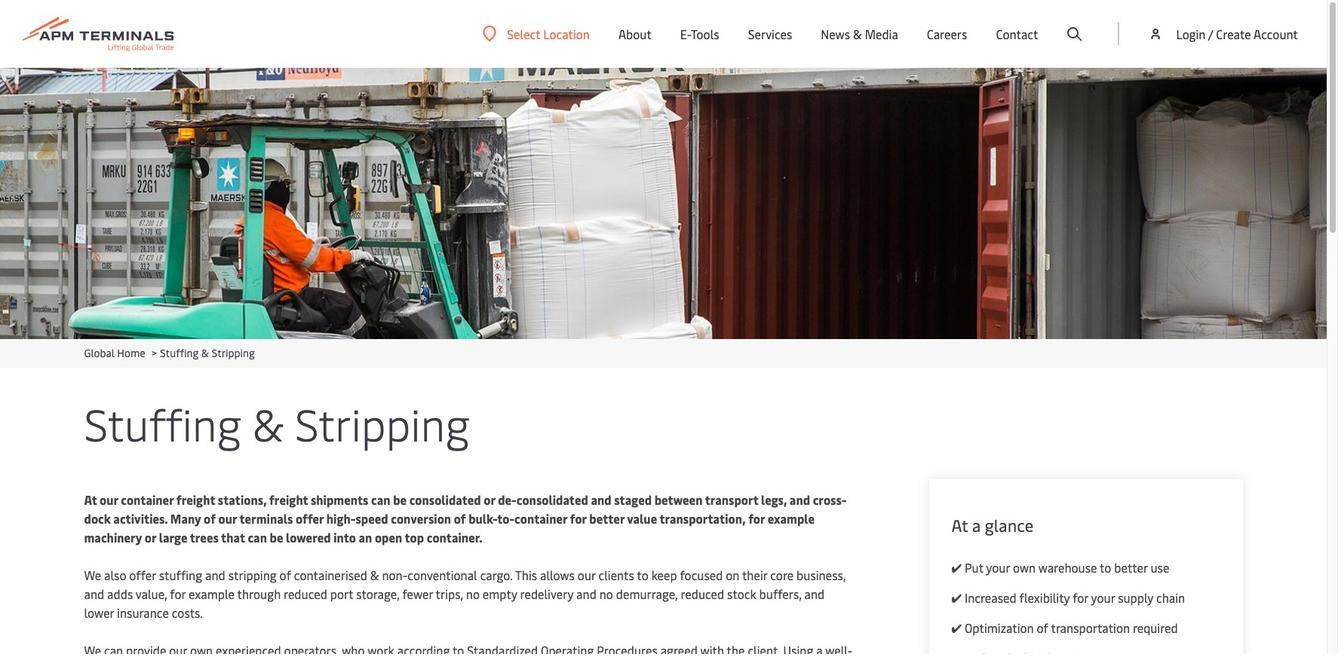 Task type: vqa. For each thing, say whether or not it's contained in the screenshot.
✔ related to ✔ Optimization of transportation required
yes



Task type: describe. For each thing, give the bounding box(es) containing it.
select location button
[[483, 25, 590, 42]]

on
[[726, 567, 740, 584]]

0 vertical spatial our
[[100, 492, 118, 509]]

✔ increased flexibility for your supply chain
[[952, 590, 1186, 607]]

conventional
[[408, 567, 477, 584]]

0 horizontal spatial container
[[121, 492, 174, 509]]

global home > stuffing & stripping
[[84, 346, 255, 361]]

e-tools
[[680, 26, 720, 42]]

stripping
[[228, 567, 277, 584]]

trips,
[[436, 586, 463, 603]]

their
[[742, 567, 768, 584]]

keep
[[652, 567, 677, 584]]

activities.
[[113, 511, 168, 527]]

allows
[[540, 567, 575, 584]]

careers button
[[927, 0, 968, 68]]

legs,
[[761, 492, 787, 509]]

about
[[619, 26, 652, 42]]

for down legs,
[[749, 511, 765, 527]]

example inside at our container freight stations, freight shipments can be consolidated or de-consolidated and staged between transport legs, and cross- dock activities. many of our terminals offer high-speed conversion of bulk-to-container for better value transportation, for example machinery or large trees that can be lowered into an open top container.
[[768, 511, 815, 527]]

shipments
[[311, 492, 369, 509]]

contact button
[[996, 0, 1039, 68]]

✔ for ✔ optimization of transportation required
[[952, 620, 962, 637]]

adds
[[107, 586, 133, 603]]

value,
[[136, 586, 167, 603]]

a
[[972, 515, 981, 537]]

✔ put your own warehouse to better use
[[952, 560, 1170, 576]]

e-tools button
[[680, 0, 720, 68]]

non-
[[382, 567, 408, 584]]

contact
[[996, 26, 1039, 42]]

chain
[[1157, 590, 1186, 607]]

offer inside at our container freight stations, freight shipments can be consolidated or de-consolidated and staged between transport legs, and cross- dock activities. many of our terminals offer high-speed conversion of bulk-to-container for better value transportation, for example machinery or large trees that can be lowered into an open top container.
[[296, 511, 324, 527]]

supply
[[1118, 590, 1154, 607]]

speed
[[356, 511, 388, 527]]

for up allows
[[570, 511, 587, 527]]

conversion
[[391, 511, 451, 527]]

our inside we also offer stuffing and stripping of containerised & non-conventional cargo. this allows our clients to keep focused on their core business, and adds value, for example through reduced port storage, fewer trips, no empty redelivery and no demurrage, reduced stock buffers, and lower insurance costs.
[[578, 567, 596, 584]]

services button
[[748, 0, 793, 68]]

empty
[[483, 586, 517, 603]]

select
[[507, 25, 541, 42]]

login
[[1177, 26, 1206, 42]]

1 vertical spatial or
[[145, 530, 156, 546]]

container.
[[427, 530, 483, 546]]

bulk-
[[469, 511, 497, 527]]

and right stuffing
[[205, 567, 225, 584]]

1 horizontal spatial to
[[1100, 560, 1112, 576]]

use
[[1151, 560, 1170, 576]]

redelivery
[[520, 586, 574, 603]]

an
[[359, 530, 372, 546]]

high-
[[327, 511, 356, 527]]

dock
[[84, 511, 111, 527]]

✔ optimization of transportation required
[[952, 620, 1178, 637]]

lower
[[84, 605, 114, 622]]

optimization
[[965, 620, 1034, 637]]

port
[[330, 586, 353, 603]]

media
[[865, 26, 899, 42]]

1 freight from the left
[[176, 492, 215, 509]]

✔ for ✔ put your own warehouse to better use
[[952, 560, 962, 576]]

0 vertical spatial can
[[371, 492, 391, 509]]

flexibility
[[1020, 590, 1070, 607]]

between
[[655, 492, 703, 509]]

many
[[170, 511, 201, 527]]

of up the 'container.'
[[454, 511, 466, 527]]

tools
[[691, 26, 720, 42]]

clients
[[599, 567, 634, 584]]

1 vertical spatial better
[[1115, 560, 1148, 576]]

news
[[821, 26, 850, 42]]

for up transportation
[[1073, 590, 1089, 607]]

2 reduced from the left
[[681, 586, 725, 603]]

warehouse
[[1039, 560, 1097, 576]]

& inside dropdown button
[[853, 26, 862, 42]]

& inside we also offer stuffing and stripping of containerised & non-conventional cargo. this allows our clients to keep focused on their core business, and adds value, for example through reduced port storage, fewer trips, no empty redelivery and no demurrage, reduced stock buffers, and lower insurance costs.
[[370, 567, 379, 584]]

transportation
[[1051, 620, 1130, 637]]

that
[[221, 530, 245, 546]]

and down the business,
[[805, 586, 825, 603]]

0 horizontal spatial your
[[986, 560, 1010, 576]]

staged
[[614, 492, 652, 509]]

account
[[1254, 26, 1299, 42]]

1 reduced from the left
[[284, 586, 327, 603]]

transportation,
[[660, 511, 746, 527]]

we also offer stuffing and stripping of containerised & non-conventional cargo. this allows our clients to keep focused on their core business, and adds value, for example through reduced port storage, fewer trips, no empty redelivery and no demurrage, reduced stock buffers, and lower insurance costs.
[[84, 567, 846, 622]]

top
[[405, 530, 424, 546]]

terminals
[[239, 511, 293, 527]]

1 horizontal spatial our
[[219, 511, 237, 527]]

at for at a glance
[[952, 515, 968, 537]]

buffers,
[[760, 586, 802, 603]]

value
[[627, 511, 657, 527]]

✔ for ✔ increased flexibility for your supply chain
[[952, 590, 962, 607]]



Task type: locate. For each thing, give the bounding box(es) containing it.
0 horizontal spatial to
[[637, 567, 649, 584]]

0 vertical spatial offer
[[296, 511, 324, 527]]

1 horizontal spatial offer
[[296, 511, 324, 527]]

focused
[[680, 567, 723, 584]]

at left 'a' on the bottom of page
[[952, 515, 968, 537]]

news & media button
[[821, 0, 899, 68]]

offer up value,
[[129, 567, 156, 584]]

1 horizontal spatial better
[[1115, 560, 1148, 576]]

freight up terminals
[[269, 492, 308, 509]]

0 horizontal spatial stripping
[[212, 346, 255, 361]]

1 vertical spatial offer
[[129, 567, 156, 584]]

of down flexibility
[[1037, 620, 1049, 637]]

at for at our container freight stations, freight shipments can be consolidated or de-consolidated and staged between transport legs, and cross- dock activities. many of our terminals offer high-speed conversion of bulk-to-container for better value transportation, for example machinery or large trees that can be lowered into an open top container.
[[84, 492, 97, 509]]

of
[[204, 511, 216, 527], [454, 511, 466, 527], [280, 567, 291, 584], [1037, 620, 1049, 637]]

home
[[117, 346, 145, 361]]

transport
[[705, 492, 759, 509]]

your left the supply
[[1091, 590, 1115, 607]]

0 vertical spatial be
[[393, 492, 407, 509]]

offer inside we also offer stuffing and stripping of containerised & non-conventional cargo. this allows our clients to keep focused on their core business, and adds value, for example through reduced port storage, fewer trips, no empty redelivery and no demurrage, reduced stock buffers, and lower insurance costs.
[[129, 567, 156, 584]]

our up the dock
[[100, 492, 118, 509]]

0 vertical spatial stuffing
[[160, 346, 199, 361]]

glance
[[985, 515, 1034, 537]]

stock
[[727, 586, 757, 603]]

better inside at our container freight stations, freight shipments can be consolidated or de-consolidated and staged between transport legs, and cross- dock activities. many of our terminals offer high-speed conversion of bulk-to-container for better value transportation, for example machinery or large trees that can be lowered into an open top container.
[[589, 511, 625, 527]]

example inside we also offer stuffing and stripping of containerised & non-conventional cargo. this allows our clients to keep focused on their core business, and adds value, for example through reduced port storage, fewer trips, no empty redelivery and no demurrage, reduced stock buffers, and lower insurance costs.
[[189, 586, 235, 603]]

1 horizontal spatial example
[[768, 511, 815, 527]]

✔
[[952, 560, 962, 576], [952, 590, 962, 607], [952, 620, 962, 637]]

or left de-
[[484, 492, 495, 509]]

2 consolidated from the left
[[517, 492, 588, 509]]

reduced down "focused"
[[681, 586, 725, 603]]

can
[[371, 492, 391, 509], [248, 530, 267, 546]]

0 horizontal spatial can
[[248, 530, 267, 546]]

core
[[771, 567, 794, 584]]

1 horizontal spatial freight
[[269, 492, 308, 509]]

1 vertical spatial stripping
[[295, 394, 470, 453]]

can up 'speed'
[[371, 492, 391, 509]]

reduced down containerised
[[284, 586, 327, 603]]

2 vertical spatial our
[[578, 567, 596, 584]]

1 no from the left
[[466, 586, 480, 603]]

and down we
[[84, 586, 104, 603]]

1 horizontal spatial your
[[1091, 590, 1115, 607]]

select location
[[507, 25, 590, 42]]

at
[[84, 492, 97, 509], [952, 515, 968, 537]]

be
[[393, 492, 407, 509], [270, 530, 283, 546]]

to inside we also offer stuffing and stripping of containerised & non-conventional cargo. this allows our clients to keep focused on their core business, and adds value, for example through reduced port storage, fewer trips, no empty redelivery and no demurrage, reduced stock buffers, and lower insurance costs.
[[637, 567, 649, 584]]

2 horizontal spatial our
[[578, 567, 596, 584]]

✔ left "put"
[[952, 560, 962, 576]]

2 freight from the left
[[269, 492, 308, 509]]

0 horizontal spatial or
[[145, 530, 156, 546]]

1 horizontal spatial stripping
[[295, 394, 470, 453]]

0 vertical spatial container
[[121, 492, 174, 509]]

2 ✔ from the top
[[952, 590, 962, 607]]

at a glance
[[952, 515, 1034, 537]]

machinery
[[84, 530, 142, 546]]

storage,
[[356, 586, 400, 603]]

0 vertical spatial stripping
[[212, 346, 255, 361]]

1 vertical spatial ✔
[[952, 590, 962, 607]]

offer up lowered
[[296, 511, 324, 527]]

login / create account link
[[1149, 0, 1299, 68]]

freight up many
[[176, 492, 215, 509]]

container
[[121, 492, 174, 509], [515, 511, 568, 527]]

0 vertical spatial at
[[84, 492, 97, 509]]

global home link
[[84, 346, 145, 361]]

1 vertical spatial container
[[515, 511, 568, 527]]

this
[[515, 567, 537, 584]]

at our container freight stations, freight shipments can be consolidated or de-consolidated and staged between transport legs, and cross- dock activities. many of our terminals offer high-speed conversion of bulk-to-container for better value transportation, for example machinery or large trees that can be lowered into an open top container.
[[84, 492, 847, 546]]

0 horizontal spatial no
[[466, 586, 480, 603]]

and left staged
[[591, 492, 612, 509]]

and right redelivery
[[577, 586, 597, 603]]

into
[[334, 530, 356, 546]]

careers
[[927, 26, 968, 42]]

1 horizontal spatial container
[[515, 511, 568, 527]]

stripping
[[212, 346, 255, 361], [295, 394, 470, 453]]

0 horizontal spatial consolidated
[[409, 492, 481, 509]]

1 horizontal spatial consolidated
[[517, 492, 588, 509]]

1 vertical spatial stuffing
[[84, 394, 241, 453]]

freight
[[176, 492, 215, 509], [269, 492, 308, 509]]

/
[[1209, 26, 1214, 42]]

to right warehouse at the bottom right of page
[[1100, 560, 1112, 576]]

put
[[965, 560, 984, 576]]

demurrage,
[[616, 586, 678, 603]]

0 vertical spatial better
[[589, 511, 625, 527]]

large
[[159, 530, 187, 546]]

1 ✔ from the top
[[952, 560, 962, 576]]

cargo.
[[480, 567, 513, 584]]

1 vertical spatial example
[[189, 586, 235, 603]]

0 horizontal spatial offer
[[129, 567, 156, 584]]

can down terminals
[[248, 530, 267, 546]]

also
[[104, 567, 126, 584]]

1 horizontal spatial no
[[600, 586, 613, 603]]

for down stuffing
[[170, 586, 186, 603]]

or
[[484, 492, 495, 509], [145, 530, 156, 546]]

through
[[237, 586, 281, 603]]

0 horizontal spatial freight
[[176, 492, 215, 509]]

0 vertical spatial example
[[768, 511, 815, 527]]

1 vertical spatial our
[[219, 511, 237, 527]]

your right "put"
[[986, 560, 1010, 576]]

no
[[466, 586, 480, 603], [600, 586, 613, 603]]

example down legs,
[[768, 511, 815, 527]]

1 horizontal spatial reduced
[[681, 586, 725, 603]]

3 ✔ from the top
[[952, 620, 962, 637]]

2 no from the left
[[600, 586, 613, 603]]

open
[[375, 530, 402, 546]]

stripping stuffing image
[[0, 68, 1327, 340]]

or down activities.
[[145, 530, 156, 546]]

better down staged
[[589, 511, 625, 527]]

better
[[589, 511, 625, 527], [1115, 560, 1148, 576]]

>
[[152, 346, 157, 361]]

create
[[1217, 26, 1251, 42]]

example
[[768, 511, 815, 527], [189, 586, 235, 603]]

location
[[543, 25, 590, 42]]

about button
[[619, 0, 652, 68]]

for inside we also offer stuffing and stripping of containerised & non-conventional cargo. this allows our clients to keep focused on their core business, and adds value, for example through reduced port storage, fewer trips, no empty redelivery and no demurrage, reduced stock buffers, and lower insurance costs.
[[170, 586, 186, 603]]

business,
[[797, 567, 846, 584]]

be up conversion
[[393, 492, 407, 509]]

to-
[[497, 511, 515, 527]]

0 horizontal spatial our
[[100, 492, 118, 509]]

of up 'trees'
[[204, 511, 216, 527]]

2 vertical spatial ✔
[[952, 620, 962, 637]]

insurance
[[117, 605, 169, 622]]

stuffing
[[160, 346, 199, 361], [84, 394, 241, 453]]

no down clients
[[600, 586, 613, 603]]

services
[[748, 26, 793, 42]]

1 vertical spatial your
[[1091, 590, 1115, 607]]

increased
[[965, 590, 1017, 607]]

our right allows
[[578, 567, 596, 584]]

cross-
[[813, 492, 847, 509]]

trees
[[190, 530, 219, 546]]

0 horizontal spatial at
[[84, 492, 97, 509]]

example up costs.
[[189, 586, 235, 603]]

costs.
[[172, 605, 203, 622]]

no right trips,
[[466, 586, 480, 603]]

&
[[853, 26, 862, 42], [201, 346, 209, 361], [252, 394, 284, 453], [370, 567, 379, 584]]

required
[[1133, 620, 1178, 637]]

own
[[1013, 560, 1036, 576]]

0 vertical spatial ✔
[[952, 560, 962, 576]]

to up demurrage,
[[637, 567, 649, 584]]

of up through
[[280, 567, 291, 584]]

1 horizontal spatial be
[[393, 492, 407, 509]]

stations,
[[218, 492, 267, 509]]

e-
[[680, 26, 691, 42]]

1 vertical spatial at
[[952, 515, 968, 537]]

container up activities.
[[121, 492, 174, 509]]

1 horizontal spatial or
[[484, 492, 495, 509]]

fewer
[[402, 586, 433, 603]]

container down de-
[[515, 511, 568, 527]]

1 vertical spatial be
[[270, 530, 283, 546]]

of inside we also offer stuffing and stripping of containerised & non-conventional cargo. this allows our clients to keep focused on their core business, and adds value, for example through reduced port storage, fewer trips, no empty redelivery and no demurrage, reduced stock buffers, and lower insurance costs.
[[280, 567, 291, 584]]

0 horizontal spatial reduced
[[284, 586, 327, 603]]

1 horizontal spatial can
[[371, 492, 391, 509]]

news & media
[[821, 26, 899, 42]]

at inside at our container freight stations, freight shipments can be consolidated or de-consolidated and staged between transport legs, and cross- dock activities. many of our terminals offer high-speed conversion of bulk-to-container for better value transportation, for example machinery or large trees that can be lowered into an open top container.
[[84, 492, 97, 509]]

at up the dock
[[84, 492, 97, 509]]

login / create account
[[1177, 26, 1299, 42]]

lowered
[[286, 530, 331, 546]]

0 vertical spatial your
[[986, 560, 1010, 576]]

1 consolidated from the left
[[409, 492, 481, 509]]

our up that
[[219, 511, 237, 527]]

be down terminals
[[270, 530, 283, 546]]

0 horizontal spatial better
[[589, 511, 625, 527]]

containerised
[[294, 567, 367, 584]]

0 vertical spatial or
[[484, 492, 495, 509]]

0 horizontal spatial example
[[189, 586, 235, 603]]

1 horizontal spatial at
[[952, 515, 968, 537]]

and right legs,
[[790, 492, 810, 509]]

1 vertical spatial can
[[248, 530, 267, 546]]

stuffing down global home > stuffing & stripping at the left
[[84, 394, 241, 453]]

better left use
[[1115, 560, 1148, 576]]

✔ left increased
[[952, 590, 962, 607]]

stuffing
[[159, 567, 202, 584]]

stuffing right the >
[[160, 346, 199, 361]]

consolidated
[[409, 492, 481, 509], [517, 492, 588, 509]]

✔ left optimization at right
[[952, 620, 962, 637]]

0 horizontal spatial be
[[270, 530, 283, 546]]

we
[[84, 567, 101, 584]]



